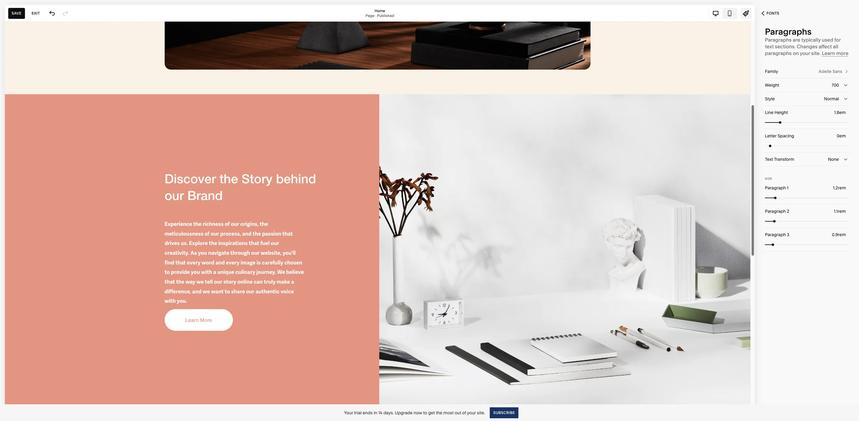 Task type: vqa. For each thing, say whether or not it's contained in the screenshot.
"WERE"
no



Task type: describe. For each thing, give the bounding box(es) containing it.
most
[[444, 411, 454, 416]]

exit button
[[28, 8, 43, 19]]

1 vertical spatial your
[[467, 411, 476, 416]]

sections.
[[776, 44, 796, 50]]

Letter Spacing range field
[[766, 139, 850, 153]]

paragraph 1
[[766, 186, 789, 191]]

family
[[766, 69, 779, 74]]

paragraph for paragraph 3
[[766, 232, 787, 238]]

adelle sans
[[819, 69, 843, 74]]

paragraphs
[[766, 50, 792, 56]]

Paragraph 2 range field
[[766, 215, 850, 228]]

affect
[[819, 44, 833, 50]]

learn more
[[823, 50, 849, 56]]

home page · published
[[366, 8, 395, 18]]

upgrade
[[395, 411, 413, 416]]

Paragraph 2 text field
[[835, 208, 848, 215]]

text transform
[[766, 157, 795, 162]]

2
[[788, 209, 790, 214]]

3
[[788, 232, 790, 238]]

page
[[366, 13, 375, 18]]

learn
[[823, 50, 836, 56]]

·
[[376, 13, 376, 18]]

are
[[793, 37, 801, 43]]

Paragraph 3 text field
[[833, 232, 848, 239]]

changes
[[798, 44, 818, 50]]

days.
[[384, 411, 394, 416]]

Line Height range field
[[766, 116, 850, 129]]

paragraphs for paragraphs
[[766, 27, 812, 37]]

now
[[414, 411, 423, 416]]

transform
[[775, 157, 795, 162]]

style
[[766, 96, 776, 102]]

Paragraph 1 range field
[[766, 191, 850, 205]]

weight
[[766, 83, 780, 88]]

adelle
[[819, 69, 832, 74]]

site. inside "paragraphs are typically used for text sections. changes affect all paragraphs on your site."
[[812, 50, 821, 56]]

700
[[832, 83, 840, 88]]

line height
[[766, 110, 789, 115]]

size
[[766, 177, 773, 181]]

get
[[429, 411, 435, 416]]

subscribe button
[[490, 408, 519, 419]]

to
[[424, 411, 428, 416]]

on
[[794, 50, 800, 56]]

14
[[379, 411, 383, 416]]



Task type: locate. For each thing, give the bounding box(es) containing it.
Paragraph 1 text field
[[834, 185, 848, 192]]

your
[[344, 411, 353, 416]]

save button
[[8, 8, 25, 19]]

learn more link
[[823, 50, 849, 57]]

0 vertical spatial site.
[[812, 50, 821, 56]]

home
[[375, 8, 385, 13]]

site. down changes in the right of the page
[[812, 50, 821, 56]]

paragraph for paragraph 2
[[766, 209, 787, 214]]

all
[[834, 44, 839, 50]]

paragraphs inside "paragraphs are typically used for text sections. changes affect all paragraphs on your site."
[[766, 37, 792, 43]]

0 vertical spatial your
[[801, 50, 811, 56]]

fonts
[[767, 11, 780, 16]]

1 horizontal spatial site.
[[812, 50, 821, 56]]

save
[[12, 11, 22, 15]]

text
[[766, 44, 774, 50]]

paragraph left "3"
[[766, 232, 787, 238]]

normal
[[825, 96, 840, 102]]

your right the of
[[467, 411, 476, 416]]

1 vertical spatial site.
[[477, 411, 485, 416]]

paragraph 3
[[766, 232, 790, 238]]

more
[[837, 50, 849, 56]]

site.
[[812, 50, 821, 56], [477, 411, 485, 416]]

Paragraph 3 range field
[[766, 238, 850, 252]]

tab list
[[709, 8, 737, 18]]

paragraph down the size
[[766, 186, 787, 191]]

subscribe
[[494, 411, 515, 416]]

letter spacing
[[766, 133, 795, 139]]

Letter Spacing text field
[[838, 133, 848, 140]]

1 paragraphs from the top
[[766, 27, 812, 37]]

line
[[766, 110, 774, 115]]

trial
[[354, 411, 362, 416]]

paragraphs
[[766, 27, 812, 37], [766, 37, 792, 43]]

3 paragraph from the top
[[766, 232, 787, 238]]

paragraphs are typically used for text sections. changes affect all paragraphs on your site.
[[766, 37, 842, 56]]

paragraph for paragraph 1
[[766, 186, 787, 191]]

0 horizontal spatial site.
[[477, 411, 485, 416]]

text
[[766, 157, 774, 162]]

the
[[436, 411, 443, 416]]

of
[[463, 411, 467, 416]]

exit
[[32, 11, 40, 15]]

none
[[829, 157, 840, 162]]

used
[[823, 37, 834, 43]]

2 paragraphs from the top
[[766, 37, 792, 43]]

published
[[377, 13, 395, 18]]

your down changes in the right of the page
[[801, 50, 811, 56]]

paragraph 2
[[766, 209, 790, 214]]

0 vertical spatial paragraph
[[766, 186, 787, 191]]

in
[[374, 411, 378, 416]]

your trial ends in 14 days. upgrade now to get the most out of your site.
[[344, 411, 485, 416]]

out
[[455, 411, 462, 416]]

1
[[788, 186, 789, 191]]

2 paragraph from the top
[[766, 209, 787, 214]]

fonts button
[[756, 7, 787, 20]]

2 vertical spatial paragraph
[[766, 232, 787, 238]]

sans
[[833, 69, 843, 74]]

Line Height text field
[[835, 109, 848, 116]]

typically
[[802, 37, 821, 43]]

ends
[[363, 411, 373, 416]]

paragraph
[[766, 186, 787, 191], [766, 209, 787, 214], [766, 232, 787, 238]]

site. right the of
[[477, 411, 485, 416]]

1 vertical spatial paragraph
[[766, 209, 787, 214]]

your
[[801, 50, 811, 56], [467, 411, 476, 416]]

1 paragraph from the top
[[766, 186, 787, 191]]

letter
[[766, 133, 777, 139]]

for
[[835, 37, 842, 43]]

height
[[775, 110, 789, 115]]

paragraph left the 2
[[766, 209, 787, 214]]

spacing
[[778, 133, 795, 139]]

0 horizontal spatial your
[[467, 411, 476, 416]]

your inside "paragraphs are typically used for text sections. changes affect all paragraphs on your site."
[[801, 50, 811, 56]]

1 horizontal spatial your
[[801, 50, 811, 56]]

paragraphs for paragraphs are typically used for text sections. changes affect all paragraphs on your site.
[[766, 37, 792, 43]]

None field
[[766, 79, 850, 92], [766, 92, 850, 106], [766, 153, 850, 166], [766, 79, 850, 92], [766, 92, 850, 106], [766, 153, 850, 166]]



